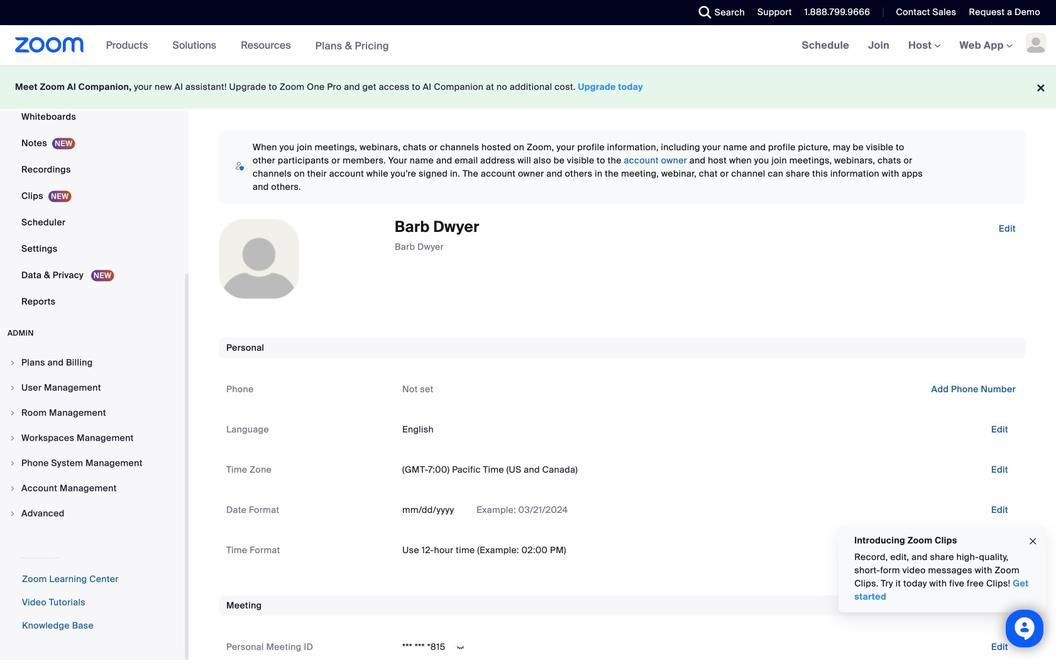 Task type: vqa. For each thing, say whether or not it's contained in the screenshot.
7th MENU ITEM from the top
yes



Task type: describe. For each thing, give the bounding box(es) containing it.
right image for 6th menu item from the top
[[9, 485, 16, 493]]

3 right image from the top
[[9, 435, 16, 442]]

1 menu item from the top
[[0, 351, 185, 375]]

meetings navigation
[[793, 25, 1057, 66]]

5 menu item from the top
[[0, 452, 185, 476]]

close image
[[1029, 535, 1039, 549]]

6 menu item from the top
[[0, 477, 185, 501]]

personal menu menu
[[0, 0, 185, 316]]

show personal meeting id image
[[451, 642, 471, 654]]



Task type: locate. For each thing, give the bounding box(es) containing it.
7 menu item from the top
[[0, 502, 185, 526]]

menu item
[[0, 351, 185, 375], [0, 376, 185, 400], [0, 401, 185, 425], [0, 427, 185, 450], [0, 452, 185, 476], [0, 477, 185, 501], [0, 502, 185, 526]]

admin menu menu
[[0, 351, 185, 527]]

right image
[[9, 359, 16, 367], [9, 410, 16, 417], [9, 435, 16, 442], [9, 460, 16, 467]]

profile picture image
[[1027, 33, 1047, 53]]

right image
[[9, 384, 16, 392], [9, 485, 16, 493], [9, 510, 16, 518]]

banner
[[0, 25, 1057, 66]]

0 vertical spatial right image
[[9, 384, 16, 392]]

4 menu item from the top
[[0, 427, 185, 450]]

2 right image from the top
[[9, 410, 16, 417]]

1 right image from the top
[[9, 359, 16, 367]]

edit user photo image
[[249, 254, 269, 265]]

3 right image from the top
[[9, 510, 16, 518]]

2 right image from the top
[[9, 485, 16, 493]]

right image for seventh menu item
[[9, 510, 16, 518]]

2 vertical spatial right image
[[9, 510, 16, 518]]

1 right image from the top
[[9, 384, 16, 392]]

right image for 6th menu item from the bottom
[[9, 384, 16, 392]]

zoom logo image
[[15, 37, 84, 53]]

3 menu item from the top
[[0, 401, 185, 425]]

user photo image
[[220, 220, 299, 299]]

2 menu item from the top
[[0, 376, 185, 400]]

1 vertical spatial right image
[[9, 485, 16, 493]]

4 right image from the top
[[9, 460, 16, 467]]

product information navigation
[[97, 25, 399, 66]]

footer
[[0, 65, 1057, 109]]



